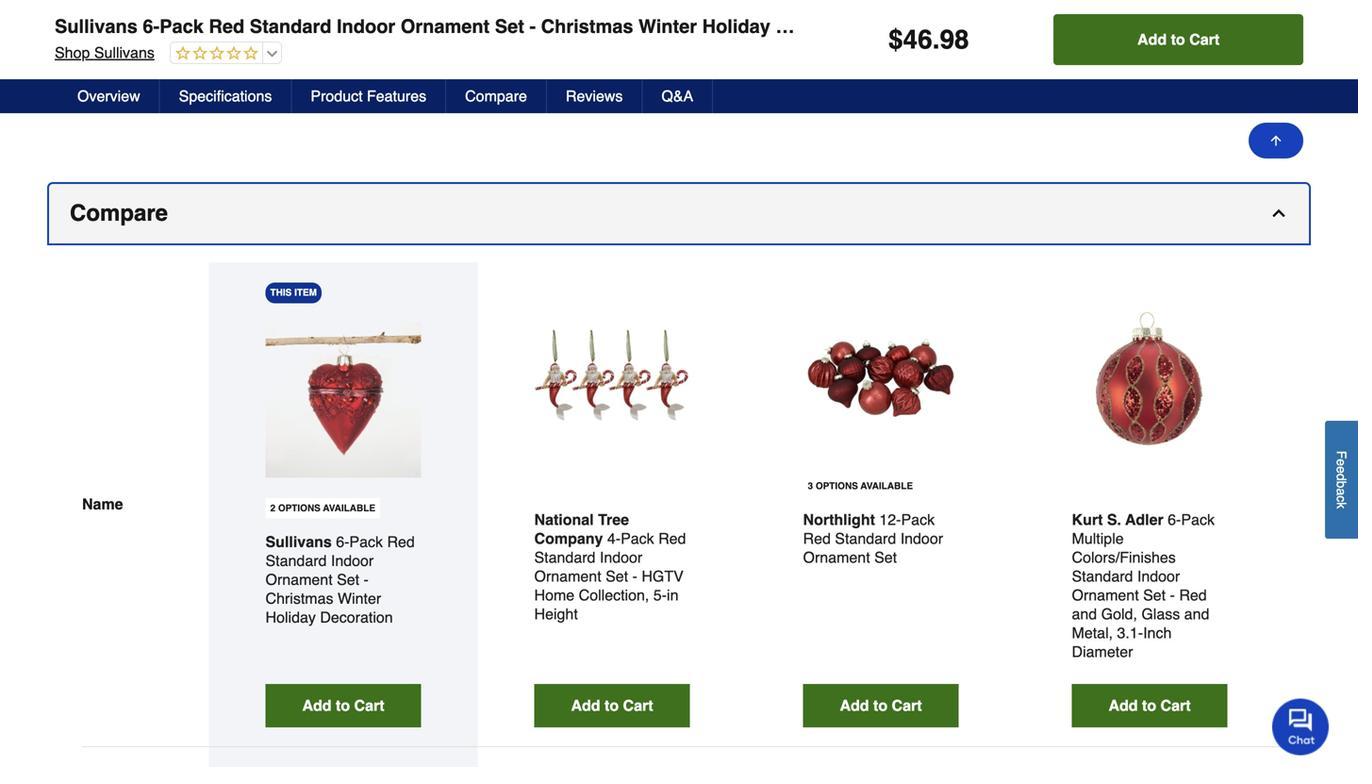 Task type: locate. For each thing, give the bounding box(es) containing it.
pack for 6-pack red standard indoor ornament set - christmas winter holiday decoration
[[349, 533, 383, 550]]

standard for 6-pack red standard indoor ornament set - christmas winter holiday decoration
[[266, 552, 327, 569]]

standard
[[250, 16, 332, 37], [835, 530, 897, 547], [534, 548, 596, 566], [266, 552, 327, 569], [1072, 567, 1134, 585]]

sullivans up shop sullivans
[[55, 16, 138, 37]]

ornament up gold,
[[1072, 586, 1139, 604]]

pack inside 6-pack red standard indoor ornament set - christmas winter holiday decoration
[[349, 533, 383, 550]]

red
[[209, 16, 245, 37], [659, 530, 686, 547], [803, 530, 831, 547], [387, 533, 415, 550], [1180, 586, 1207, 604]]

options inside cell
[[816, 481, 858, 491]]

options inside 'cell'
[[278, 503, 321, 514]]

pack inside 6-pack multiple colors/finishes standard indoor ornament set - red and gold, glass and metal, 3.1-inch diameter
[[1182, 511, 1215, 528]]

1 horizontal spatial holiday
[[703, 16, 771, 37]]

this item
[[270, 287, 317, 298]]

ornament for 12-pack red standard indoor ornament set
[[803, 548, 870, 566]]

and right glass
[[1185, 605, 1210, 623]]

pack inside 12-pack red standard indoor ornament set
[[901, 511, 935, 528]]

5-
[[654, 586, 667, 604]]

options right 3
[[816, 481, 858, 491]]

e up 'b'
[[1335, 466, 1350, 473]]

northlight
[[803, 511, 875, 528]]

3
[[808, 481, 813, 491]]

national tree company
[[534, 511, 629, 547]]

diameter
[[1072, 643, 1134, 660]]

available
[[861, 481, 913, 491], [323, 503, 376, 514]]

adler
[[1126, 511, 1164, 528]]

6- inside 6-pack multiple colors/finishes standard indoor ornament set - red and gold, glass and metal, 3.1-inch diameter
[[1168, 511, 1182, 528]]

set inside 4-pack red standard indoor ornament set - hgtv home collection, 5-in height
[[606, 567, 628, 585]]

zero stars image
[[171, 45, 258, 63]]

national
[[534, 511, 594, 528]]

kurt
[[1072, 511, 1103, 528]]

0 vertical spatial decoration
[[776, 16, 875, 37]]

2 e from the top
[[1335, 466, 1350, 473]]

0 vertical spatial sullivans
[[55, 16, 138, 37]]

standard down company
[[534, 548, 596, 566]]

12-
[[880, 511, 901, 528]]

available inside 'cell'
[[323, 503, 376, 514]]

options
[[816, 481, 858, 491], [278, 503, 321, 514]]

2
[[270, 503, 276, 514]]

6- down 2 options available
[[336, 533, 349, 550]]

1 horizontal spatial 6-
[[336, 533, 349, 550]]

0 vertical spatial available
[[861, 481, 913, 491]]

1 horizontal spatial decoration
[[776, 16, 875, 37]]

1 horizontal spatial available
[[861, 481, 913, 491]]

ornament up features
[[401, 16, 490, 37]]

compare button
[[446, 79, 547, 113], [49, 184, 1310, 243]]

6- right adler
[[1168, 511, 1182, 528]]

ornament inside 6-pack multiple colors/finishes standard indoor ornament set - red and gold, glass and metal, 3.1-inch diameter
[[1072, 586, 1139, 604]]

0 horizontal spatial and
[[1072, 605, 1097, 623]]

available for 3 options available
[[861, 481, 913, 491]]

standard down 12-
[[835, 530, 897, 547]]

arrow up image
[[1269, 133, 1284, 148]]

2 horizontal spatial 6-
[[1168, 511, 1182, 528]]

pack inside 4-pack red standard indoor ornament set - hgtv home collection, 5-in height
[[621, 530, 654, 547]]

red inside 6-pack red standard indoor ornament set - christmas winter holiday decoration
[[387, 533, 415, 550]]

0 vertical spatial 6-
[[143, 16, 160, 37]]

kurt s. adler 6-pack multiple colors/finishes standard indoor ornament set - red and gold, glass and metal, 3.1-inch diameter image
[[1072, 300, 1228, 456]]

compare
[[465, 87, 527, 105], [70, 200, 168, 226]]

sullivans up the 'overview'
[[94, 44, 155, 61]]

pack down the 3 options available
[[901, 511, 935, 528]]

red inside 12-pack red standard indoor ornament set
[[803, 530, 831, 547]]

6- for 6-pack multiple colors/finishes standard indoor ornament set - red and gold, glass and metal, 3.1-inch diameter
[[1168, 511, 1182, 528]]

1 horizontal spatial and
[[1185, 605, 1210, 623]]

indoor down the 2 options available 'cell'
[[331, 552, 374, 569]]

sullivans down 2 options available
[[266, 533, 332, 550]]

tree
[[598, 511, 629, 528]]

a
[[1335, 488, 1350, 495]]

1 vertical spatial options
[[278, 503, 321, 514]]

features
[[367, 87, 427, 105]]

ornament down 2 options available
[[266, 571, 333, 588]]

1 vertical spatial available
[[323, 503, 376, 514]]

0 horizontal spatial holiday
[[266, 608, 316, 626]]

glass
[[1142, 605, 1181, 623]]

indoor inside 12-pack red standard indoor ornament set
[[901, 530, 944, 547]]

ornament inside 6-pack red standard indoor ornament set - christmas winter holiday decoration
[[266, 571, 333, 588]]

and up metal,
[[1072, 605, 1097, 623]]

product
[[311, 87, 363, 105]]

options for 3
[[816, 481, 858, 491]]

0 horizontal spatial winter
[[338, 589, 381, 607]]

0 vertical spatial compare button
[[446, 79, 547, 113]]

pack up zero stars image
[[160, 16, 204, 37]]

1 and from the left
[[1072, 605, 1097, 623]]

standard inside 4-pack red standard indoor ornament set - hgtv home collection, 5-in height
[[534, 548, 596, 566]]

christmas
[[541, 16, 634, 37], [266, 589, 334, 607]]

ornament inside 4-pack red standard indoor ornament set - hgtv home collection, 5-in height
[[534, 567, 602, 585]]

holiday
[[703, 16, 771, 37], [266, 608, 316, 626]]

this
[[270, 287, 292, 298]]

6- up shop sullivans
[[143, 16, 160, 37]]

- inside 6-pack red standard indoor ornament set - christmas winter holiday decoration
[[364, 571, 369, 588]]

kurt s. adler
[[1072, 511, 1164, 528]]

1 e from the top
[[1335, 459, 1350, 466]]

2 and from the left
[[1185, 605, 1210, 623]]

pack
[[160, 16, 204, 37], [901, 511, 935, 528], [1182, 511, 1215, 528], [621, 530, 654, 547], [349, 533, 383, 550]]

standard inside 12-pack red standard indoor ornament set
[[835, 530, 897, 547]]

standard up zero stars image
[[250, 16, 332, 37]]

0 horizontal spatial decoration
[[320, 608, 393, 626]]

chat invite button image
[[1273, 698, 1330, 755]]

0 vertical spatial winter
[[639, 16, 697, 37]]

standard down 2
[[266, 552, 327, 569]]

0 vertical spatial options
[[816, 481, 858, 491]]

s.
[[1107, 511, 1122, 528]]

0 vertical spatial compare
[[465, 87, 527, 105]]

indoor up product features
[[337, 16, 396, 37]]

ornament up home
[[534, 567, 602, 585]]

$ 46 . 98
[[889, 25, 970, 55]]

1 vertical spatial decoration
[[320, 608, 393, 626]]

pack right adler
[[1182, 511, 1215, 528]]

standard down colors/finishes
[[1072, 567, 1134, 585]]

christmas inside 6-pack red standard indoor ornament set - christmas winter holiday decoration
[[266, 589, 334, 607]]

set inside 6-pack multiple colors/finishes standard indoor ornament set - red and gold, glass and metal, 3.1-inch diameter
[[1144, 586, 1166, 604]]

2 vertical spatial sullivans
[[266, 533, 332, 550]]

indoor down 12-
[[901, 530, 944, 547]]

overview
[[77, 87, 140, 105]]

6-pack red standard indoor ornament set - christmas winter holiday decoration
[[266, 533, 415, 626]]

1 vertical spatial christmas
[[266, 589, 334, 607]]

set inside 12-pack red standard indoor ornament set
[[875, 548, 897, 566]]

available up 6-pack red standard indoor ornament set - christmas winter holiday decoration
[[323, 503, 376, 514]]

christmas up reviews
[[541, 16, 634, 37]]

add to cart
[[1138, 31, 1220, 48], [302, 697, 385, 714], [571, 697, 653, 714], [840, 697, 922, 714], [1109, 697, 1191, 714]]

12-pack red standard indoor ornament set
[[803, 511, 944, 566]]

1 vertical spatial compare
[[70, 200, 168, 226]]

ornament inside 12-pack red standard indoor ornament set
[[803, 548, 870, 566]]

6- inside 6-pack red standard indoor ornament set - christmas winter holiday decoration
[[336, 533, 349, 550]]

reviews button
[[547, 79, 643, 113]]

1 horizontal spatial options
[[816, 481, 858, 491]]

add to cart button
[[1054, 14, 1304, 65], [266, 684, 421, 727], [534, 684, 690, 727], [803, 684, 959, 727], [1072, 684, 1228, 727]]

decoration
[[776, 16, 875, 37], [320, 608, 393, 626]]

options for 2
[[278, 503, 321, 514]]

indoor inside 6-pack red standard indoor ornament set - christmas winter holiday decoration
[[331, 552, 374, 569]]

0 horizontal spatial 6-
[[143, 16, 160, 37]]

national tree company 4-pack red standard indoor ornament set - hgtv home collection, 5-in height image
[[534, 300, 690, 456]]

e up d
[[1335, 459, 1350, 466]]

0 vertical spatial christmas
[[541, 16, 634, 37]]

add
[[1138, 31, 1167, 48], [302, 697, 332, 714], [571, 697, 601, 714], [840, 697, 869, 714], [1109, 697, 1138, 714]]

3.1-
[[1118, 624, 1144, 641]]

sullivans 6-pack red standard indoor ornament set - christmas winter holiday decoration image
[[266, 322, 421, 478]]

indoor down 4-
[[600, 548, 643, 566]]

pack down the tree at the bottom left
[[621, 530, 654, 547]]

multiple
[[1072, 530, 1124, 547]]

set
[[495, 16, 524, 37], [875, 548, 897, 566], [606, 567, 628, 585], [337, 571, 360, 588], [1144, 586, 1166, 604]]

set inside 6-pack red standard indoor ornament set - christmas winter holiday decoration
[[337, 571, 360, 588]]

and
[[1072, 605, 1097, 623], [1185, 605, 1210, 623]]

metal,
[[1072, 624, 1113, 641]]

ornament
[[401, 16, 490, 37], [803, 548, 870, 566], [534, 567, 602, 585], [266, 571, 333, 588], [1072, 586, 1139, 604]]

red inside 6-pack multiple colors/finishes standard indoor ornament set - red and gold, glass and metal, 3.1-inch diameter
[[1180, 586, 1207, 604]]

pack down the 2 options available 'cell'
[[349, 533, 383, 550]]

colors/finishes
[[1072, 548, 1176, 566]]

home
[[534, 586, 575, 604]]

1 vertical spatial 6-
[[1168, 511, 1182, 528]]

indoor up glass
[[1138, 567, 1181, 585]]

cart
[[1190, 31, 1220, 48], [354, 697, 385, 714], [623, 697, 653, 714], [892, 697, 922, 714], [1161, 697, 1191, 714]]

sullivans for sullivans
[[266, 533, 332, 550]]

winter
[[639, 16, 697, 37], [338, 589, 381, 607]]

6-pack multiple colors/finishes standard indoor ornament set - red and gold, glass and metal, 3.1-inch diameter
[[1072, 511, 1215, 660]]

pack for 4-pack red standard indoor ornament set - hgtv home collection, 5-in height
[[621, 530, 654, 547]]

1 vertical spatial winter
[[338, 589, 381, 607]]

0 horizontal spatial christmas
[[266, 589, 334, 607]]

christmas down 2 options available
[[266, 589, 334, 607]]

to
[[1171, 31, 1186, 48], [336, 697, 350, 714], [605, 697, 619, 714], [874, 697, 888, 714], [1143, 697, 1157, 714]]

2 vertical spatial 6-
[[336, 533, 349, 550]]

red for 4-pack red standard indoor ornament set - hgtv home collection, 5-in height
[[659, 530, 686, 547]]

decoration inside 6-pack red standard indoor ornament set - christmas winter holiday decoration
[[320, 608, 393, 626]]

1 horizontal spatial winter
[[639, 16, 697, 37]]

product features button
[[292, 79, 446, 113]]

ornament down northlight
[[803, 548, 870, 566]]

available up 12-
[[861, 481, 913, 491]]

sullivans
[[55, 16, 138, 37], [94, 44, 155, 61], [266, 533, 332, 550]]

available inside cell
[[861, 481, 913, 491]]

options right 2
[[278, 503, 321, 514]]

0 horizontal spatial options
[[278, 503, 321, 514]]

e
[[1335, 459, 1350, 466], [1335, 466, 1350, 473]]

1 vertical spatial holiday
[[266, 608, 316, 626]]

0 horizontal spatial available
[[323, 503, 376, 514]]

shop sullivans
[[55, 44, 155, 61]]

3 options available
[[808, 481, 913, 491]]

winter inside 6-pack red standard indoor ornament set - christmas winter holiday decoration
[[338, 589, 381, 607]]

set for 12-pack red standard indoor ornament set
[[875, 548, 897, 566]]

-
[[530, 16, 536, 37], [633, 567, 638, 585], [364, 571, 369, 588], [1170, 586, 1175, 604]]

red for 6-pack red standard indoor ornament set - christmas winter holiday decoration
[[387, 533, 415, 550]]

6-
[[143, 16, 160, 37], [1168, 511, 1182, 528], [336, 533, 349, 550]]

specifications
[[179, 87, 272, 105]]

indoor
[[337, 16, 396, 37], [901, 530, 944, 547], [600, 548, 643, 566], [331, 552, 374, 569], [1138, 567, 1181, 585]]

indoor inside 4-pack red standard indoor ornament set - hgtv home collection, 5-in height
[[600, 548, 643, 566]]

red inside 4-pack red standard indoor ornament set - hgtv home collection, 5-in height
[[659, 530, 686, 547]]

standard inside 6-pack red standard indoor ornament set - christmas winter holiday decoration
[[266, 552, 327, 569]]



Task type: describe. For each thing, give the bounding box(es) containing it.
company
[[534, 530, 603, 547]]

$
[[889, 25, 903, 55]]

standard inside 6-pack multiple colors/finishes standard indoor ornament set - red and gold, glass and metal, 3.1-inch diameter
[[1072, 567, 1134, 585]]

sullivans for sullivans 6-pack red standard indoor ornament set - christmas winter holiday decoration
[[55, 16, 138, 37]]

3 options available cell
[[803, 476, 918, 496]]

4-
[[607, 530, 621, 547]]

item
[[294, 287, 317, 298]]

1 vertical spatial sullivans
[[94, 44, 155, 61]]

available for 2 options available
[[323, 503, 376, 514]]

hgtv
[[642, 567, 684, 585]]

98
[[940, 25, 970, 55]]

pack for 6-pack multiple colors/finishes standard indoor ornament set - red and gold, glass and metal, 3.1-inch diameter
[[1182, 511, 1215, 528]]

ornament for 4-pack red standard indoor ornament set - hgtv home collection, 5-in height
[[534, 567, 602, 585]]

k
[[1335, 502, 1350, 509]]

f
[[1335, 451, 1350, 459]]

in
[[667, 586, 679, 604]]

1 horizontal spatial compare
[[465, 87, 527, 105]]

inch
[[1144, 624, 1172, 641]]

0 horizontal spatial compare
[[70, 200, 168, 226]]

q&a
[[662, 87, 694, 105]]

46
[[903, 25, 933, 55]]

1 horizontal spatial christmas
[[541, 16, 634, 37]]

ornament for 6-pack red standard indoor ornament set - christmas winter holiday decoration
[[266, 571, 333, 588]]

1 vertical spatial compare button
[[49, 184, 1310, 243]]

c
[[1335, 495, 1350, 502]]

- inside 4-pack red standard indoor ornament set - hgtv home collection, 5-in height
[[633, 567, 638, 585]]

4-pack red standard indoor ornament set - hgtv home collection, 5-in height
[[534, 530, 686, 623]]

f e e d b a c k
[[1335, 451, 1350, 509]]

standard for 4-pack red standard indoor ornament set - hgtv home collection, 5-in height
[[534, 548, 596, 566]]

set for 4-pack red standard indoor ornament set - hgtv home collection, 5-in height
[[606, 567, 628, 585]]

2 options available
[[270, 503, 376, 514]]

specifications button
[[160, 79, 292, 113]]

holiday inside 6-pack red standard indoor ornament set - christmas winter holiday decoration
[[266, 608, 316, 626]]

product features
[[311, 87, 427, 105]]

.
[[933, 25, 940, 55]]

shop
[[55, 44, 90, 61]]

b
[[1335, 481, 1350, 488]]

q&a button
[[643, 79, 713, 113]]

northlight 12-pack red standard indoor ornament set image
[[803, 300, 959, 456]]

reviews
[[566, 87, 623, 105]]

6- for 6-pack red standard indoor ornament set - christmas winter holiday decoration
[[336, 533, 349, 550]]

overview button
[[58, 79, 160, 113]]

standard for 12-pack red standard indoor ornament set
[[835, 530, 897, 547]]

indoor for 4-pack red standard indoor ornament set - hgtv home collection, 5-in height
[[600, 548, 643, 566]]

chevron up image
[[1270, 204, 1289, 222]]

gold,
[[1102, 605, 1138, 623]]

d
[[1335, 473, 1350, 481]]

0 vertical spatial holiday
[[703, 16, 771, 37]]

collection,
[[579, 586, 649, 604]]

red for 12-pack red standard indoor ornament set
[[803, 530, 831, 547]]

indoor for 6-pack red standard indoor ornament set - christmas winter holiday decoration
[[331, 552, 374, 569]]

2 options available cell
[[266, 498, 380, 518]]

indoor inside 6-pack multiple colors/finishes standard indoor ornament set - red and gold, glass and metal, 3.1-inch diameter
[[1138, 567, 1181, 585]]

height
[[534, 605, 578, 623]]

sullivans 6-pack red standard indoor ornament set - christmas winter holiday decoration
[[55, 16, 875, 37]]

- inside 6-pack multiple colors/finishes standard indoor ornament set - red and gold, glass and metal, 3.1-inch diameter
[[1170, 586, 1175, 604]]

name
[[82, 495, 123, 513]]

indoor for 12-pack red standard indoor ornament set
[[901, 530, 944, 547]]

pack for 12-pack red standard indoor ornament set
[[901, 511, 935, 528]]

f e e d b a c k button
[[1326, 421, 1359, 539]]

set for 6-pack red standard indoor ornament set - christmas winter holiday decoration
[[337, 571, 360, 588]]



Task type: vqa. For each thing, say whether or not it's contained in the screenshot.
the left OPTIONS
yes



